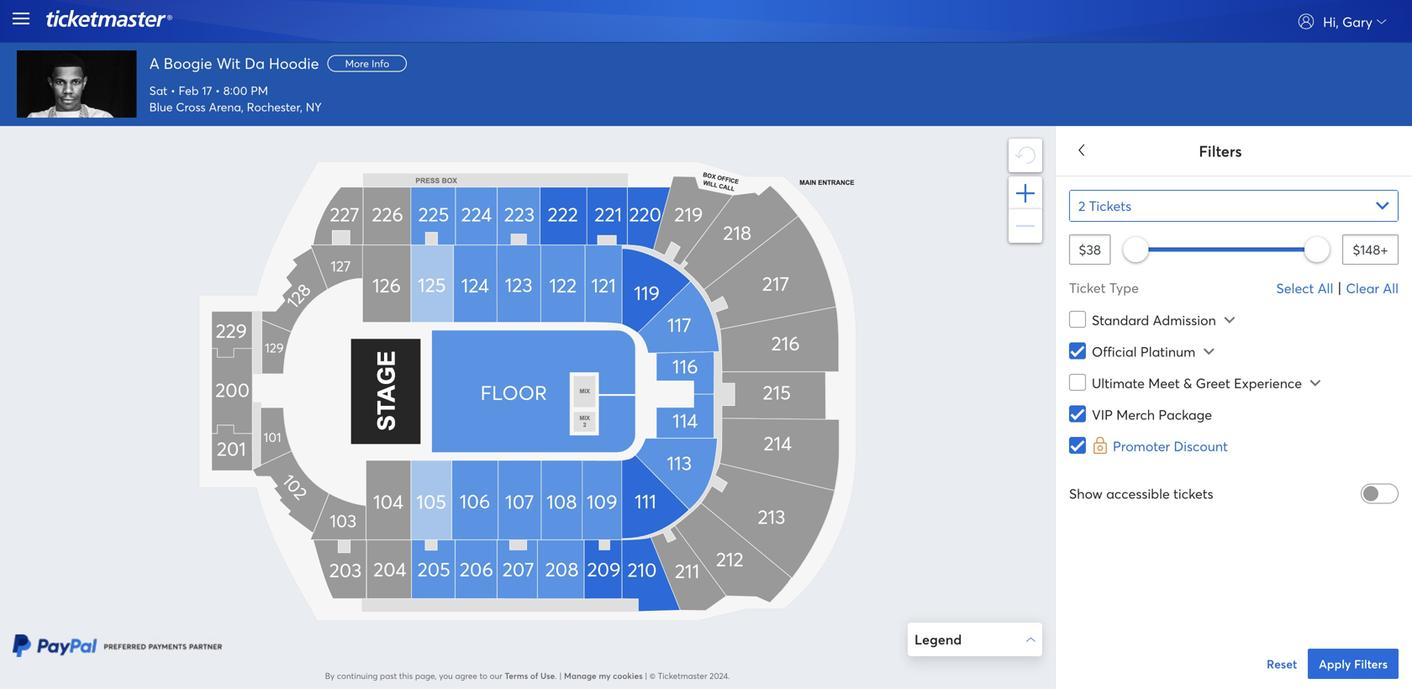Task type: vqa. For each thing, say whether or not it's contained in the screenshot.
Sec 206, Row H Standard Admission's 206,
yes



Task type: locate. For each thing, give the bounding box(es) containing it.
sat • feb 17 • 8:00 pm blue cross arena, rochester, ny
[[149, 83, 322, 115]]

chevron image up sec 225, row k, locked ticket element
[[1224, 317, 1235, 324]]

sec for sec 225, row l
[[1069, 385, 1092, 403]]

Maximum price $148+ text field
[[1343, 187, 1399, 217], [1343, 235, 1399, 265]]

vip merch package
[[1092, 406, 1212, 424]]

206, down vip on the right of page
[[1095, 432, 1122, 450]]

1 horizontal spatial chevron image
[[1377, 17, 1387, 27]]

| down each on the right of page
[[1338, 278, 1342, 298]]

1 vertical spatial of
[[530, 670, 538, 682]]

of left use
[[530, 670, 538, 682]]

admission down k
[[1123, 360, 1178, 375]]

terms of use link
[[505, 670, 555, 682]]

standard inside sec 225, row k standard admission
[[1069, 360, 1119, 375]]

price inside 'price includes fees (before taxes if applicable). an order processing fee of up to $5.00 may be added to each order.'
[[1069, 244, 1096, 260]]

225, up vip on the right of page
[[1095, 385, 1120, 403]]

chevron image up greet
[[1204, 349, 1214, 355]]

blue cross arena, rochester, ny link
[[149, 99, 322, 115]]

select all | clear all
[[1276, 278, 1399, 298]]

1 vertical spatial price
[[1152, 303, 1180, 318]]

minimum price $38 text field up ticket
[[1069, 235, 1111, 265]]

0 vertical spatial minimum ticket price in us dollars slider
[[1123, 189, 1149, 214]]

sec inside sec 225, row l standard admission
[[1069, 385, 1092, 403]]

ticket list menu
[[1057, 334, 1412, 689]]

1 unlock from the top
[[1361, 490, 1400, 506]]

ultimate
[[1092, 374, 1145, 392]]

apply
[[1319, 656, 1351, 672]]

1 minimum ticket price in us dollars slider from the top
[[1123, 189, 1149, 214]]

applicable).
[[1254, 244, 1318, 260]]

1 vertical spatial 206,
[[1095, 479, 1122, 497]]

filters inside button
[[1354, 656, 1388, 672]]

2 unlock button from the top
[[1361, 632, 1400, 648]]

maximum ticket price in us dollars slider
[[1305, 189, 1330, 214], [1305, 237, 1330, 262]]

1 vertical spatial chevron image
[[1310, 380, 1321, 387]]

sort options tab list
[[1057, 291, 1412, 331]]

all right clear
[[1383, 280, 1399, 297]]

chevron image right the gary
[[1377, 17, 1387, 27]]

continuing
[[337, 670, 378, 682]]

standard admission
[[1092, 312, 1216, 329]]

admission inside sec 225, row l standard admission
[[1123, 407, 1178, 422]]

if
[[1244, 244, 1251, 260]]

our
[[490, 670, 502, 682]]

admission for h
[[1123, 454, 1178, 470]]

sec left lock image
[[1069, 432, 1092, 450]]

sec 206, row j
[[1069, 479, 1163, 497]]

206, inside sec 206, row h standard admission
[[1095, 432, 1122, 450]]

greet
[[1196, 374, 1230, 392]]

admission down l
[[1123, 407, 1178, 422]]

1 menu item from the top
[[1057, 522, 1412, 569]]

taxes
[[1213, 244, 1241, 260]]

• right sat
[[171, 83, 175, 98]]

row inside sec 225, row l standard admission
[[1124, 385, 1151, 403]]

0 vertical spatial maximum ticket price in us dollars slider
[[1305, 189, 1330, 214]]

chevron image right experience
[[1310, 380, 1321, 387]]

be
[[1256, 261, 1269, 276]]

206,
[[1095, 432, 1122, 450], [1095, 479, 1122, 497]]

2 menu item from the top
[[1057, 569, 1412, 616]]

0 vertical spatial minimum price $38 text field
[[1069, 187, 1111, 217]]

0 vertical spatial chevron image
[[1377, 17, 1387, 27]]

zoom in on interactive seat map image
[[1015, 184, 1036, 203]]

| right .
[[559, 670, 562, 682]]

1 maximum price $148+ text field from the top
[[1343, 187, 1399, 217]]

to down an
[[1311, 261, 1322, 276]]

may
[[1229, 261, 1253, 276]]

minimum ticket price in us dollars slider left up
[[1123, 237, 1149, 262]]

admission inside sec 225, row k standard admission
[[1123, 360, 1178, 375]]

1 vertical spatial maximum ticket price in us dollars slider
[[1305, 237, 1330, 262]]

maximum price $148+ text field up clear all button
[[1343, 235, 1399, 265]]

of
[[1150, 261, 1161, 276], [530, 670, 538, 682]]

$5.00
[[1195, 261, 1226, 276]]

1 vertical spatial minimum ticket price in us dollars slider
[[1123, 237, 1149, 262]]

clear all button
[[1346, 279, 1399, 298]]

manage my cookies link
[[564, 670, 643, 682]]

2 sec from the top
[[1069, 385, 1092, 403]]

|
[[1338, 278, 1342, 298], [559, 670, 562, 682], [645, 670, 647, 682]]

more info
[[345, 57, 389, 70]]

price up processing
[[1069, 244, 1096, 260]]

2 225, from the top
[[1095, 385, 1120, 403]]

sec 225, row k, locked ticket element
[[1069, 338, 1349, 357]]

row inside sec 225, row k standard admission
[[1124, 338, 1151, 356]]

row left h on the right bottom of page
[[1126, 432, 1153, 450]]

0 horizontal spatial filters
[[1199, 141, 1242, 161]]

this
[[399, 670, 413, 682]]

sec for sec 206, row h
[[1069, 432, 1092, 450]]

1 horizontal spatial |
[[645, 670, 647, 682]]

maximum ticket price in us dollars slider left order
[[1305, 237, 1330, 262]]

standard down lock image
[[1069, 454, 1119, 470]]

row for l
[[1124, 385, 1151, 403]]

unlock
[[1361, 490, 1400, 506], [1361, 632, 1400, 648]]

chevron image
[[1377, 17, 1387, 27], [1204, 349, 1214, 355]]

tickets
[[1174, 485, 1213, 503]]

1 vertical spatial unlock button
[[1361, 632, 1400, 648]]

sec 206, row n, locked ticket element
[[1069, 668, 1349, 686]]

1 vertical spatial filters
[[1354, 656, 1388, 672]]

2 minimum ticket price in us dollars slider from the top
[[1123, 237, 1149, 262]]

da
[[245, 53, 265, 73]]

0 vertical spatial unlock button
[[1361, 490, 1400, 507]]

row left k
[[1124, 338, 1151, 356]]

apply filters
[[1319, 656, 1388, 672]]

select
[[1276, 280, 1314, 297]]

use
[[540, 670, 555, 682]]

lowest price tab
[[1057, 291, 1234, 331]]

standard up lock image
[[1069, 407, 1119, 422]]

0 horizontal spatial chevron image
[[1204, 349, 1214, 355]]

to left our
[[480, 670, 487, 682]]

1 horizontal spatial price
[[1152, 303, 1180, 318]]

admission
[[1153, 312, 1216, 329], [1123, 360, 1178, 375], [1123, 407, 1178, 422], [1123, 454, 1178, 470]]

sec inside sec 206, row h standard admission
[[1069, 432, 1092, 450]]

minimum ticket price in us dollars slider up includes
[[1123, 189, 1149, 214]]

row left j
[[1126, 479, 1153, 497]]

ultimate meet & greet experience
[[1092, 374, 1302, 392]]

sec 206, row j, locked ticket element
[[1069, 479, 1349, 498]]

admission for k
[[1123, 360, 1178, 375]]

standard inside sec 225, row l standard admission
[[1069, 407, 1119, 422]]

ticket
[[1069, 279, 1106, 297]]

of inside 'price includes fees (before taxes if applicable). an order processing fee of up to $5.00 may be added to each order.'
[[1150, 261, 1161, 276]]

h
[[1156, 432, 1166, 450]]

standard for sec 225, row l
[[1069, 407, 1119, 422]]

1 vertical spatial maximum price $148+ text field
[[1343, 235, 1399, 265]]

1 vertical spatial 225,
[[1095, 385, 1120, 403]]

Promoter Discount checkbox
[[1069, 437, 1086, 454]]

you
[[439, 670, 453, 682]]

0 horizontal spatial all
[[1318, 280, 1334, 297]]

206, down sec 206, row h standard admission
[[1095, 479, 1122, 497]]

sec for sec 225, row k
[[1069, 338, 1092, 356]]

all down each on the right of page
[[1318, 280, 1334, 297]]

225,
[[1095, 338, 1120, 356], [1095, 385, 1120, 403]]

sec down 'standard admission' checkbox
[[1069, 338, 1092, 356]]

row
[[1124, 338, 1151, 356], [1124, 385, 1151, 403], [1126, 432, 1153, 450], [1126, 479, 1153, 497]]

maximum price $148+ text field up order
[[1343, 187, 1399, 217]]

1 vertical spatial minimum price $38 text field
[[1069, 235, 1111, 265]]

menu item
[[1057, 522, 1412, 569], [1057, 569, 1412, 616]]

admission down h on the right bottom of page
[[1123, 454, 1178, 470]]

rochester,
[[247, 99, 303, 115]]

hi , gary
[[1323, 13, 1373, 31]]

225, inside sec 225, row l standard admission
[[1095, 385, 1120, 403]]

unlock button
[[1361, 490, 1400, 507], [1361, 632, 1400, 648]]

2 maximum price $148+ text field from the top
[[1343, 235, 1399, 265]]

0 horizontal spatial •
[[171, 83, 175, 98]]

sec
[[1069, 338, 1092, 356], [1069, 385, 1092, 403], [1069, 432, 1092, 450], [1069, 479, 1092, 497]]

past
[[380, 670, 397, 682]]

225, for sec 225, row k
[[1095, 338, 1120, 356]]

row up merch on the bottom
[[1124, 385, 1151, 403]]

gary
[[1343, 13, 1373, 31]]

• right 17
[[215, 83, 220, 98]]

0 vertical spatial chevron image
[[1224, 317, 1235, 324]]

unlock for second unlock popup button
[[1361, 632, 1400, 648]]

8:00
[[223, 83, 247, 98]]

all
[[1318, 280, 1334, 297], [1383, 280, 1399, 297]]

more info button
[[327, 55, 407, 72]]

.
[[555, 670, 557, 682]]

1 206, from the top
[[1095, 432, 1122, 450]]

info
[[372, 57, 389, 70]]

0 vertical spatial 206,
[[1095, 432, 1122, 450]]

to
[[1181, 261, 1192, 276], [1311, 261, 1322, 276], [480, 670, 487, 682]]

advertisement element
[[13, 635, 223, 657]]

0 horizontal spatial price
[[1069, 244, 1096, 260]]

chevron image
[[1224, 317, 1235, 324], [1310, 380, 1321, 387]]

1 unlock button from the top
[[1361, 490, 1400, 507]]

official
[[1092, 343, 1137, 361]]

sec 206, row h, locked ticket element
[[1069, 432, 1349, 451]]

zoom out on interactive seat map image
[[1015, 217, 1036, 236]]

| left ©
[[645, 670, 647, 682]]

3 sec from the top
[[1069, 432, 1092, 450]]

0 horizontal spatial of
[[530, 670, 538, 682]]

row inside sec 206, row h standard admission
[[1126, 432, 1153, 450]]

standard inside sec 206, row h standard admission
[[1069, 454, 1119, 470]]

minimum price $38 text field up includes
[[1069, 187, 1111, 217]]

sec 225, row l standard admission
[[1069, 385, 1178, 422]]

Minimum price $38 text field
[[1069, 187, 1111, 217], [1069, 235, 1111, 265]]

standard down official platinum option
[[1069, 360, 1119, 375]]

1 horizontal spatial chevron image
[[1310, 380, 1321, 387]]

1 vertical spatial unlock
[[1361, 632, 1400, 648]]

to right up
[[1181, 261, 1192, 276]]

0 vertical spatial maximum price $148+ text field
[[1343, 187, 1399, 217]]

legend
[[915, 630, 962, 649]]

up
[[1164, 261, 1178, 276]]

by
[[325, 670, 335, 682]]

sec down promoter discount option
[[1069, 479, 1092, 497]]

includes
[[1099, 244, 1143, 260]]

lowest price
[[1111, 303, 1180, 318]]

promoter
[[1113, 437, 1170, 455]]

1 225, from the top
[[1095, 338, 1120, 356]]

price includes fees (before taxes if applicable). an order processing fee of up to $5.00 may be added to each order.
[[1069, 244, 1386, 276]]

2 206, from the top
[[1095, 479, 1122, 497]]

225, right official platinum option
[[1095, 338, 1120, 356]]

1 horizontal spatial all
[[1383, 280, 1399, 297]]

sec inside sec 225, row k standard admission
[[1069, 338, 1092, 356]]

2 unlock from the top
[[1361, 632, 1400, 648]]

standard
[[1092, 312, 1149, 329], [1069, 360, 1119, 375], [1069, 407, 1119, 422], [1069, 454, 1119, 470]]

chevron image for standard admission
[[1224, 317, 1235, 324]]

price right lowest
[[1152, 303, 1180, 318]]

1 vertical spatial chevron image
[[1204, 349, 1214, 355]]

0 vertical spatial of
[[1150, 261, 1161, 276]]

1 sec from the top
[[1069, 338, 1092, 356]]

0 horizontal spatial chevron image
[[1224, 317, 1235, 324]]

1 horizontal spatial of
[[1150, 261, 1161, 276]]

tab
[[1234, 291, 1412, 331]]

2 horizontal spatial |
[[1338, 278, 1342, 298]]

Standard Admission checkbox
[[1069, 311, 1086, 328]]

a boogie wit da hoodie
[[149, 53, 319, 73]]

0 vertical spatial 225,
[[1095, 338, 1120, 356]]

225, inside sec 225, row k standard admission
[[1095, 338, 1120, 356]]

platinum
[[1141, 343, 1196, 361]]

j
[[1156, 479, 1163, 497]]

0 horizontal spatial to
[[480, 670, 487, 682]]

sec up vip merch package 'option'
[[1069, 385, 1092, 403]]

1 horizontal spatial •
[[215, 83, 220, 98]]

admission inside sec 206, row h standard admission
[[1123, 454, 1178, 470]]

maximum ticket price in us dollars slider up an
[[1305, 189, 1330, 214]]

1 horizontal spatial filters
[[1354, 656, 1388, 672]]

of left up
[[1150, 261, 1161, 276]]

row for h
[[1126, 432, 1153, 450]]

0 vertical spatial price
[[1069, 244, 1096, 260]]

sec 225, row k standard admission
[[1069, 338, 1178, 375]]

filters
[[1199, 141, 1242, 161], [1354, 656, 1388, 672]]

0 vertical spatial unlock
[[1361, 490, 1400, 506]]

minimum ticket price in us dollars slider
[[1123, 189, 1149, 214], [1123, 237, 1149, 262]]



Task type: describe. For each thing, give the bounding box(es) containing it.
feb
[[179, 83, 199, 98]]

promoter discount
[[1113, 437, 1228, 455]]

standard for sec 225, row k
[[1069, 360, 1119, 375]]

standard for sec 206, row h
[[1069, 454, 1119, 470]]

admission up the platinum
[[1153, 312, 1216, 329]]

my
[[599, 670, 611, 682]]

unlock for 1st unlock popup button
[[1361, 490, 1400, 506]]

reset button
[[1256, 649, 1308, 679]]

discount
[[1174, 437, 1228, 455]]

sat
[[149, 83, 167, 98]]

select all button
[[1276, 279, 1334, 298]]

cookies
[[613, 670, 643, 682]]

each
[[1325, 261, 1352, 276]]

clear
[[1346, 280, 1379, 297]]

fee
[[1130, 261, 1147, 276]]

apply filters button
[[1308, 649, 1399, 679]]

206, for sec 206, row h standard admission
[[1095, 432, 1122, 450]]

row for j
[[1126, 479, 1153, 497]]

,
[[1336, 13, 1339, 31]]

1 minimum price $38 text field from the top
[[1069, 187, 1111, 217]]

order
[[1339, 244, 1368, 260]]

Official Platinum checkbox
[[1069, 343, 1086, 359]]

boogie
[[164, 53, 212, 73]]

more
[[345, 57, 369, 70]]

ticketmaster
[[658, 670, 707, 682]]

added
[[1273, 261, 1308, 276]]

row for k
[[1124, 338, 1151, 356]]

package
[[1159, 406, 1212, 424]]

ny
[[306, 99, 322, 115]]

©
[[650, 670, 656, 682]]

lowest
[[1111, 303, 1149, 318]]

experience
[[1234, 374, 1302, 392]]

VIP Merch Package checkbox
[[1069, 405, 1086, 422]]

manage
[[564, 670, 597, 682]]

show accessible tickets
[[1069, 485, 1213, 503]]

an
[[1321, 244, 1336, 260]]

2024.
[[710, 670, 730, 682]]

meet
[[1148, 374, 1180, 392]]

Ultimate Meet & Greet Experience checkbox
[[1069, 374, 1086, 391]]

promoter discount button
[[1113, 437, 1228, 456]]

type
[[1109, 279, 1139, 297]]

2 minimum price $38 text field from the top
[[1069, 235, 1111, 265]]

terms
[[505, 670, 528, 682]]

ticket type
[[1069, 279, 1139, 297]]

0 vertical spatial filters
[[1199, 141, 1242, 161]]

agree
[[455, 670, 477, 682]]

1 maximum ticket price in us dollars slider from the top
[[1305, 189, 1330, 214]]

&
[[1184, 374, 1192, 392]]

1 horizontal spatial to
[[1181, 261, 1192, 276]]

sec 206, row h standard admission
[[1069, 432, 1178, 470]]

maximum price $148+ text field for first minimum price $38 text field from the bottom of the page
[[1343, 235, 1399, 265]]

1 all from the left
[[1318, 280, 1334, 297]]

fees
[[1147, 244, 1169, 260]]

206, for sec 206, row j
[[1095, 479, 1122, 497]]

standard up official
[[1092, 312, 1149, 329]]

admission for l
[[1123, 407, 1178, 422]]

pm
[[251, 83, 268, 98]]

lock image
[[1092, 437, 1109, 454]]

4 sec from the top
[[1069, 479, 1092, 497]]

price inside "tab"
[[1152, 303, 1180, 318]]

hi
[[1323, 13, 1336, 31]]

k
[[1155, 338, 1163, 356]]

2 maximum ticket price in us dollars slider from the top
[[1305, 237, 1330, 262]]

wit
[[216, 53, 241, 73]]

blue
[[149, 99, 173, 115]]

2 • from the left
[[215, 83, 220, 98]]

show
[[1069, 485, 1103, 503]]

sec 225, row l, locked ticket element
[[1069, 385, 1349, 404]]

0 horizontal spatial |
[[559, 670, 562, 682]]

cross
[[176, 99, 206, 115]]

(before
[[1172, 244, 1210, 260]]

official platinum
[[1092, 343, 1196, 361]]

l
[[1155, 385, 1162, 403]]

2 all from the left
[[1383, 280, 1399, 297]]

arena,
[[209, 99, 244, 115]]

processing
[[1069, 261, 1127, 276]]

legend button
[[908, 623, 1042, 657]]

vip
[[1092, 406, 1113, 424]]

reset focus on interactive seat map image
[[1015, 146, 1036, 165]]

merch
[[1117, 406, 1155, 424]]

hoodie
[[269, 53, 319, 73]]

1 • from the left
[[171, 83, 175, 98]]

225, for sec 225, row l
[[1095, 385, 1120, 403]]

accessible
[[1106, 485, 1170, 503]]

reset
[[1267, 656, 1297, 672]]

17
[[202, 83, 212, 98]]

a
[[149, 53, 160, 73]]

chevron image for ultimate meet & greet experience
[[1310, 380, 1321, 387]]

maximum price $148+ text field for 1st minimum price $38 text field from the top
[[1343, 187, 1399, 217]]

page,
[[415, 670, 437, 682]]

2 horizontal spatial to
[[1311, 261, 1322, 276]]



